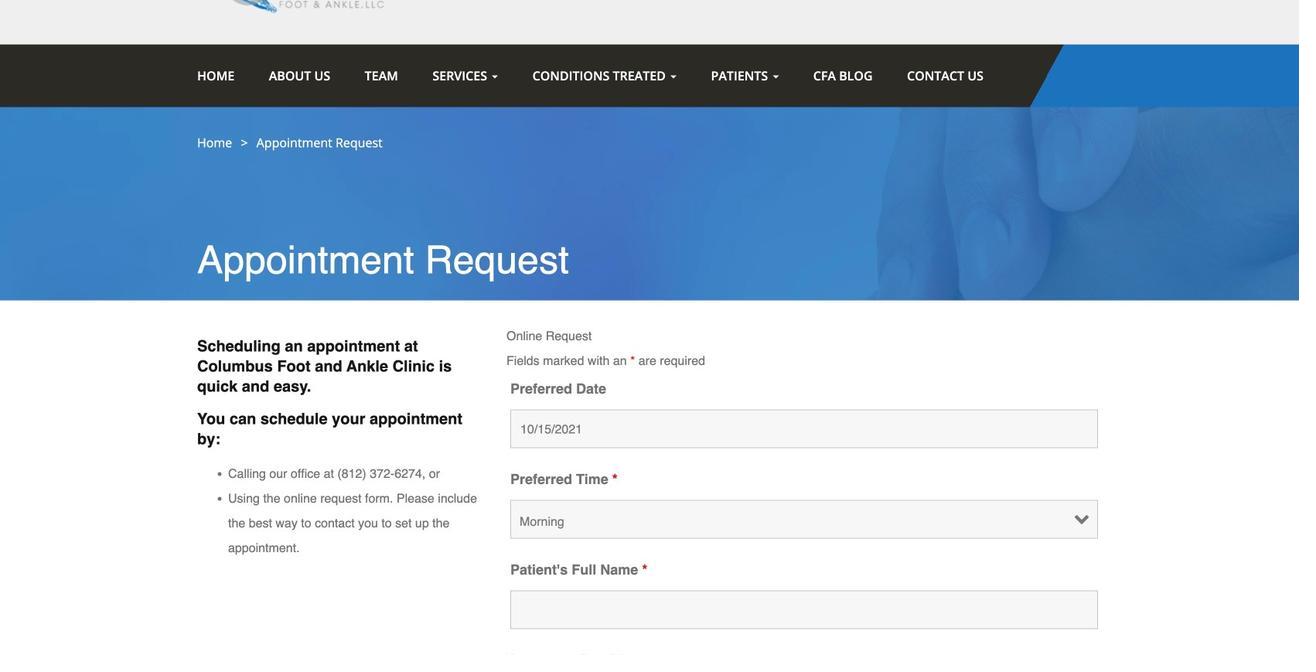 Task type: vqa. For each thing, say whether or not it's contained in the screenshot.
banner
yes



Task type: locate. For each thing, give the bounding box(es) containing it.
form
[[507, 324, 1103, 655]]

columbus foot and ankle image
[[197, 0, 391, 15]]

banner
[[0, 0, 1300, 107]]

None text field
[[511, 410, 1099, 448], [511, 591, 1099, 629], [511, 410, 1099, 448], [511, 591, 1099, 629]]



